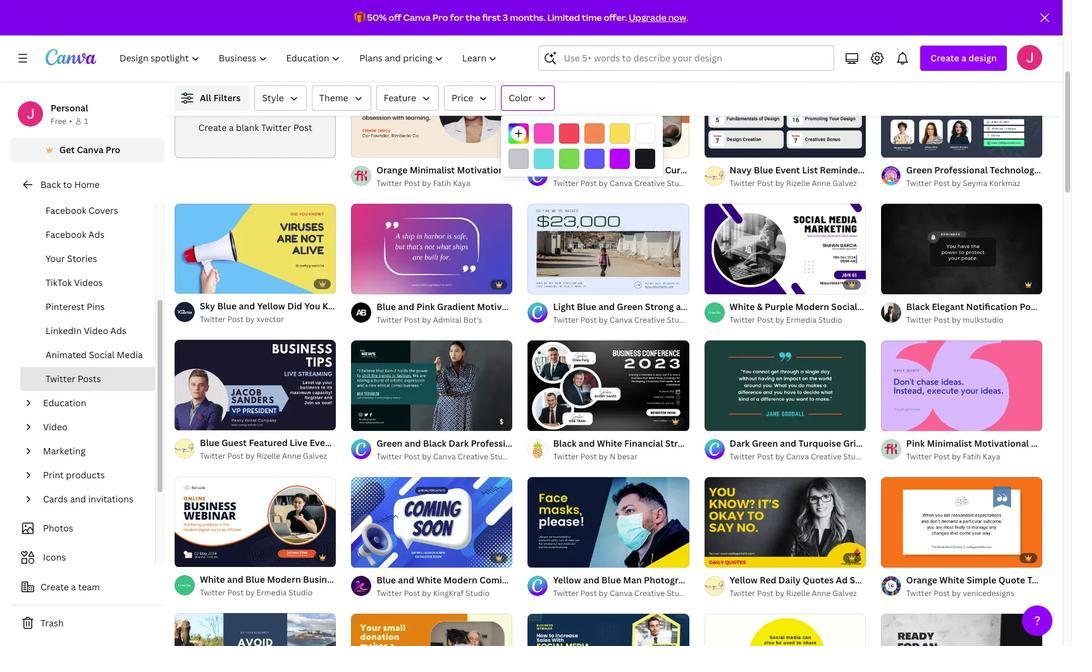 Task type: vqa. For each thing, say whether or not it's contained in the screenshot.
brainstorming methods link
no



Task type: locate. For each thing, give the bounding box(es) containing it.
and inside "yellow and blue man photography safety culture twitter post twitter post by canva creative studio"
[[584, 574, 600, 586]]

venicedesigns
[[964, 588, 1015, 599]]

price button
[[444, 85, 496, 111]]

0 horizontal spatial social
[[89, 349, 115, 361]]

modern inside blue and white modern coming soon twitter post twitter post by kingkraf studio
[[444, 574, 478, 586]]

0 vertical spatial ermedia
[[787, 314, 817, 325]]

1 vertical spatial black
[[553, 437, 577, 449]]

None search field
[[539, 46, 835, 71]]

black for black elegant notification popup quote
[[907, 301, 930, 313]]

0 vertical spatial orange
[[377, 164, 408, 176]]

print products link
[[38, 463, 147, 487]]

1 vertical spatial create
[[198, 121, 227, 133]]

yellow left red
[[730, 574, 758, 586]]

0 vertical spatial black
[[907, 301, 930, 313]]

0 vertical spatial ads
[[88, 228, 105, 241]]

by inside "pink minimalist motivational quote twi twitter post by fatih kaya"
[[953, 451, 962, 462]]

0 horizontal spatial fatih
[[433, 178, 451, 189]]

1 vertical spatial twitter post by fatih kaya link
[[907, 450, 1043, 463]]

blue right sky
[[217, 300, 237, 312]]

your stories
[[46, 253, 97, 265]]

yellow right soon at the bottom
[[553, 574, 581, 586]]

get canva pro
[[59, 144, 120, 156]]

twitter post by fatih kaya link for orange
[[377, 177, 513, 190]]

and for white and blue modern business webinar twitter post
[[227, 574, 244, 586]]

ermedia down purple
[[787, 314, 817, 325]]

blue up navy blue nature photo collage men travel twitter post
[[246, 574, 265, 586]]

and up twitter post by xvector "link"
[[239, 300, 255, 312]]

event left list
[[776, 164, 801, 176]]

event right live
[[310, 437, 334, 449]]

.
[[687, 11, 689, 23]]

#74d353 image
[[560, 149, 580, 169], [560, 149, 580, 169]]

modern left business
[[267, 574, 301, 586]]

1 horizontal spatial twitter post by fatih kaya link
[[907, 450, 1043, 463]]

video inside video link
[[43, 421, 67, 433]]

blue right 'navy'
[[754, 164, 774, 176]]

black elegant notification popup quote reminder twitter post image
[[882, 204, 1043, 294]]

twitter inside black elegant notification popup quote twitter post by mulkstudio
[[907, 314, 933, 325]]

#fe884c image
[[585, 123, 605, 144], [585, 123, 605, 144]]

1 horizontal spatial pink
[[907, 437, 925, 449]]

ad
[[836, 574, 848, 586]]

green professional technology webinar twitter post image
[[882, 67, 1043, 158]]

sayings
[[850, 574, 883, 586]]

1 horizontal spatial black
[[907, 301, 930, 313]]

1 vertical spatial motivational
[[477, 301, 532, 313]]

1 vertical spatial a
[[229, 121, 234, 133]]

blue guest featured live event twitter post link
[[200, 436, 388, 450]]

bot's
[[464, 314, 483, 325]]

pro up back to home link
[[106, 144, 120, 156]]

know
[[323, 300, 347, 312]]

0 horizontal spatial pink
[[417, 301, 435, 313]]

ads up animated social media on the left of the page
[[111, 325, 127, 337]]

1 horizontal spatial ermedia
[[787, 314, 817, 325]]

0 vertical spatial facebook
[[46, 204, 86, 216]]

orange for orange white simple quote twitter pos
[[907, 574, 938, 586]]

anne inside navy blue event list reminder twitter post twitter post by rizelle anne galvez
[[812, 178, 831, 189]]

minimalist for pink
[[928, 437, 973, 449]]

#55dbe0 image
[[534, 149, 554, 169]]

all
[[200, 92, 211, 104]]

1 vertical spatial ermedia
[[257, 588, 287, 598]]

0 horizontal spatial create
[[41, 581, 69, 593]]

1 horizontal spatial twitter post by ermedia studio link
[[730, 314, 866, 326]]

create for create a blank twitter post
[[198, 121, 227, 133]]

studio
[[667, 178, 691, 189], [667, 314, 691, 325], [819, 314, 843, 325], [490, 451, 515, 462], [844, 451, 868, 462], [289, 588, 313, 598], [466, 588, 490, 599], [667, 588, 691, 599]]

black and white financial strategies seminar twitter post image
[[528, 340, 690, 431]]

1 vertical spatial video
[[43, 421, 67, 433]]

event inside blue guest featured live event twitter post twitter post by rizelle anne galvez
[[310, 437, 334, 449]]

and inside black and white financial strategies seminar twitter post twitter post by n besar
[[579, 437, 595, 449]]

0 vertical spatial minimalist
[[410, 164, 455, 176]]

by inside yellow red daily quotes ad sayings twitter post twitter post by rizelle anne galvez
[[776, 588, 785, 599]]

blue and white modern coming soon twitter post twitter post by kingkraf studio
[[377, 574, 591, 599]]

ermedia inside white and blue modern business webinar twitter post twitter post by ermedia studio
[[257, 588, 287, 598]]

fatih
[[433, 178, 451, 189], [964, 451, 982, 462]]

2 vertical spatial galvez
[[833, 588, 857, 599]]

studio inside blue and white modern coming soon twitter post twitter post by kingkraf studio
[[466, 588, 490, 599]]

blue left guest
[[200, 437, 220, 449]]

soon
[[515, 574, 537, 586]]

0 horizontal spatial 1
[[84, 116, 88, 127]]

0 vertical spatial rizelle
[[787, 178, 811, 189]]

orange minimalist motivational quote twitter post image
[[351, 67, 513, 158]]

2 horizontal spatial a
[[962, 52, 967, 64]]

marketing link
[[38, 439, 147, 463]]

galvez inside blue guest featured live event twitter post twitter post by rizelle anne galvez
[[303, 451, 327, 462]]

quote inside orange white simple quote twitter pos twitter post by venicedesigns
[[999, 574, 1026, 586]]

and inside blue and pink gradient motivational quote twitter post twitter post by admiral bot's
[[398, 301, 415, 313]]

motivational inside orange minimalist motivational quote twitter post twitter post by fatih kaya
[[457, 164, 512, 176]]

get
[[59, 144, 75, 156]]

yellow up xvector
[[257, 300, 285, 312]]

quote
[[514, 164, 541, 176], [534, 301, 561, 313], [1051, 301, 1073, 313], [1032, 437, 1059, 449], [999, 574, 1026, 586]]

and up twitter post by admiral bot's link
[[398, 301, 415, 313]]

1 facebook from the top
[[46, 204, 86, 216]]

post inside green professional technology webina twitter post by seyma korkmaz
[[934, 178, 951, 189]]

0 vertical spatial motivational
[[457, 164, 512, 176]]

create for create a design
[[931, 52, 960, 64]]

your
[[46, 253, 65, 265]]

post inside "pink minimalist motivational quote twi twitter post by fatih kaya"
[[934, 451, 951, 462]]

1
[[84, 116, 88, 127], [890, 416, 894, 425]]

anne down blue guest featured live event twitter post link
[[282, 451, 301, 462]]

modern right purple
[[796, 301, 830, 313]]

a left blank at the left
[[229, 121, 234, 133]]

add a new color image
[[509, 123, 529, 144]]

for
[[450, 11, 464, 23]]

first
[[483, 11, 501, 23]]

white inside orange white simple quote twitter pos twitter post by venicedesigns
[[940, 574, 965, 586]]

yellow for yellow and blue man photography safety culture twitter post
[[553, 574, 581, 586]]

1 vertical spatial kaya
[[984, 451, 1001, 462]]

facebook
[[46, 204, 86, 216], [46, 228, 86, 241]]

0 horizontal spatial modern
[[267, 574, 301, 586]]

rizelle for event
[[787, 178, 811, 189]]

sky blue and yellow did you know twitter post image
[[175, 203, 336, 294]]

0 horizontal spatial media
[[117, 349, 143, 361]]

3 right of
[[907, 416, 911, 425]]

create down icons
[[41, 581, 69, 593]]

1 vertical spatial marketing
[[43, 445, 86, 457]]

3 right first
[[503, 11, 508, 23]]

#fd5ebb image
[[534, 123, 554, 144]]

1 vertical spatial pink
[[907, 437, 925, 449]]

fatih inside "pink minimalist motivational quote twi twitter post by fatih kaya"
[[964, 451, 982, 462]]

1 vertical spatial orange
[[907, 574, 938, 586]]

pink inside blue and pink gradient motivational quote twitter post twitter post by admiral bot's
[[417, 301, 435, 313]]

1 vertical spatial twitter post by rizelle anne galvez link
[[200, 450, 336, 463]]

0 horizontal spatial black
[[553, 437, 577, 449]]

video link
[[38, 415, 147, 439]]

modern inside white & purple modern social media marketing twitter  post twitter post by ermedia studio
[[796, 301, 830, 313]]

off
[[389, 11, 402, 23]]

1 vertical spatial twitter post by ermedia studio link
[[200, 587, 336, 600]]

1 for 1 of 3
[[890, 416, 894, 425]]

trash link
[[10, 611, 165, 636]]

covers
[[88, 204, 118, 216]]

quote for pink minimalist motivational quote twi
[[1032, 437, 1059, 449]]

create a design
[[931, 52, 998, 64]]

0 horizontal spatial kaya
[[453, 178, 471, 189]]

and for black and white financial strategies seminar twitter post
[[579, 437, 595, 449]]

twitter post by venicedesigns link
[[907, 587, 1043, 600]]

minimalist inside orange minimalist motivational quote twitter post twitter post by fatih kaya
[[410, 164, 455, 176]]

1 vertical spatial minimalist
[[928, 437, 973, 449]]

blue inside "yellow and blue man photography safety culture twitter post twitter post by canva creative studio"
[[602, 574, 621, 586]]

price
[[452, 92, 474, 104]]

and for yellow and blue man photography safety culture twitter post
[[584, 574, 600, 586]]

orange white simple quote twitter post image
[[882, 477, 1043, 568]]

twi
[[1061, 437, 1073, 449]]

anne for list
[[812, 178, 831, 189]]

kaya down pink minimalist motivational quote twi link
[[984, 451, 1001, 462]]

0 vertical spatial anne
[[812, 178, 831, 189]]

0 horizontal spatial video
[[43, 421, 67, 433]]

business
[[303, 574, 341, 586]]

back to home link
[[10, 172, 165, 197]]

twitter post by rizelle anne galvez link for featured
[[200, 450, 336, 463]]

n
[[610, 451, 616, 462]]

galvez inside navy blue event list reminder twitter post twitter post by rizelle anne galvez
[[833, 178, 857, 189]]

0 vertical spatial create
[[931, 52, 960, 64]]

1 horizontal spatial 1
[[890, 416, 894, 425]]

1 vertical spatial 1
[[890, 416, 894, 425]]

0 vertical spatial pro
[[433, 11, 448, 23]]

0 vertical spatial social
[[832, 301, 858, 313]]

2 vertical spatial anne
[[812, 588, 831, 599]]

facebook up facebook ads
[[46, 204, 86, 216]]

a for blank
[[229, 121, 234, 133]]

0 horizontal spatial twitter post by fatih kaya link
[[377, 177, 513, 190]]

0 horizontal spatial orange
[[377, 164, 408, 176]]

white & purple modern social media marketing twitter  post link
[[730, 300, 986, 314]]

2 vertical spatial motivational
[[975, 437, 1030, 449]]

create for create a team
[[41, 581, 69, 593]]

blue inside blue guest featured live event twitter post twitter post by rizelle anne galvez
[[200, 437, 220, 449]]

twitter post by rizelle anne galvez link down daily
[[730, 587, 866, 600]]

rizelle down featured
[[257, 451, 280, 462]]

green and black dark professional static quote general news twitter post image
[[351, 340, 513, 431]]

style button
[[255, 85, 307, 111]]

modern up kingkraf
[[444, 574, 478, 586]]

yellow inside yellow red daily quotes ad sayings twitter post twitter post by rizelle anne galvez
[[730, 574, 758, 586]]

blue and pink gradient motivational quote twitter post image
[[351, 204, 513, 294]]

creative for the dark green and turquoise griddy big type environment civil society sdg twitter post image
[[811, 451, 842, 462]]

#b612fb image
[[610, 149, 630, 169]]

print
[[43, 469, 64, 481]]

rizelle for featured
[[257, 451, 280, 462]]

animated social media link
[[20, 343, 155, 367]]

1 vertical spatial galvez
[[303, 451, 327, 462]]

1 horizontal spatial media
[[860, 301, 887, 313]]

upgrade now button
[[629, 11, 687, 23]]

50%
[[367, 11, 387, 23]]

2 vertical spatial twitter post by rizelle anne galvez link
[[730, 587, 866, 600]]

anne down navy blue event list reminder twitter post link
[[812, 178, 831, 189]]

minimalist down orange minimalist motivational quote twitter post image
[[410, 164, 455, 176]]

0 horizontal spatial ermedia
[[257, 588, 287, 598]]

create inside dropdown button
[[931, 52, 960, 64]]

blue up twitter post by kingkraf studio "link"
[[377, 574, 396, 586]]

white inside blue and white modern coming soon twitter post twitter post by kingkraf studio
[[417, 574, 442, 586]]

0 horizontal spatial a
[[71, 581, 76, 593]]

0 vertical spatial twitter post by fatih kaya link
[[377, 177, 513, 190]]

creative inside "yellow and blue man photography safety culture twitter post twitter post by canva creative studio"
[[635, 588, 665, 599]]

by
[[422, 178, 432, 189], [599, 178, 608, 189], [776, 178, 785, 189], [953, 178, 962, 189], [246, 314, 255, 325], [422, 314, 432, 325], [599, 314, 608, 325], [776, 314, 785, 325], [953, 314, 962, 325], [246, 451, 255, 462], [422, 451, 432, 462], [599, 451, 608, 462], [776, 451, 785, 462], [953, 451, 962, 462], [246, 588, 255, 598], [422, 588, 432, 599], [599, 588, 608, 599], [776, 588, 785, 599], [953, 588, 962, 599]]

1 horizontal spatial event
[[776, 164, 801, 176]]

rizelle
[[787, 178, 811, 189], [257, 451, 280, 462], [787, 588, 811, 599]]

twitter post by canva creative studio link for the dark green and turquoise griddy big type environment civil society sdg twitter post image
[[730, 450, 868, 463]]

yellow for yellow red daily quotes ad sayings twitter post
[[730, 574, 758, 586]]

twitter post by rizelle anne galvez link for event
[[730, 177, 866, 190]]

orange inside orange white simple quote twitter pos twitter post by venicedesigns
[[907, 574, 938, 586]]

1 vertical spatial pro
[[106, 144, 120, 156]]

quote for orange minimalist motivational quote twitter post
[[514, 164, 541, 176]]

live
[[290, 437, 308, 449]]

galvez down reminder
[[833, 178, 857, 189]]

0 vertical spatial kaya
[[453, 178, 471, 189]]

minimalist for orange
[[410, 164, 455, 176]]

0 vertical spatial 1
[[84, 116, 88, 127]]

months.
[[510, 11, 546, 23]]

quote inside "pink minimalist motivational quote twi twitter post by fatih kaya"
[[1032, 437, 1059, 449]]

marketing inside white & purple modern social media marketing twitter  post twitter post by ermedia studio
[[889, 301, 932, 313]]

rizelle inside yellow red daily quotes ad sayings twitter post twitter post by rizelle anne galvez
[[787, 588, 811, 599]]

blue guest featured live event twitter post image
[[175, 340, 336, 431]]

professional
[[935, 164, 989, 176]]

yellow and blue man photography safety culture twitter post image
[[528, 477, 690, 568]]

yellow red daily quotes ad sayings twitter post image
[[705, 477, 866, 568]]

by inside white & purple modern social media marketing twitter  post twitter post by ermedia studio
[[776, 314, 785, 325]]

marketing up print products
[[43, 445, 86, 457]]

rizelle down daily
[[787, 588, 811, 599]]

1 horizontal spatial minimalist
[[928, 437, 973, 449]]

twitter post by rizelle anne galvez link down list
[[730, 177, 866, 190]]

black and white financial strategies seminar twitter post twitter post by n besar
[[553, 437, 801, 462]]

0 vertical spatial a
[[962, 52, 967, 64]]

ermedia up navy blue nature photo collage men travel twitter post
[[257, 588, 287, 598]]

facebook ads link
[[20, 223, 155, 247]]

twitter post by mulkstudio link
[[907, 314, 1043, 326]]

0 vertical spatial twitter post by rizelle anne galvez link
[[730, 177, 866, 190]]

blue right know
[[377, 301, 396, 313]]

photos link
[[18, 516, 147, 541]]

0 vertical spatial video
[[84, 325, 108, 337]]

theme button
[[312, 85, 371, 111]]

twitter post by rizelle anne galvez link
[[730, 177, 866, 190], [200, 450, 336, 463], [730, 587, 866, 600]]

studio inside "yellow and blue man photography safety culture twitter post twitter post by canva creative studio"
[[667, 588, 691, 599]]

#fd5152 image
[[560, 123, 580, 144]]

trash
[[41, 617, 64, 629]]

video down education
[[43, 421, 67, 433]]

create left design
[[931, 52, 960, 64]]

0 horizontal spatial yellow
[[257, 300, 285, 312]]

black inside black and white financial strategies seminar twitter post twitter post by n besar
[[553, 437, 577, 449]]

orange elegant curved frames and border financial emergencies fundraising twitter post image
[[351, 614, 513, 646]]

white & purple modern social media marketing twitter  post twitter post by ermedia studio
[[730, 301, 986, 325]]

video down pins
[[84, 325, 108, 337]]

your stories link
[[20, 247, 155, 271]]

and right cards
[[70, 493, 86, 505]]

kaya down 'orange minimalist motivational quote twitter post' link
[[453, 178, 471, 189]]

0 vertical spatial fatih
[[433, 178, 451, 189]]

video inside linkedin video ads link
[[84, 325, 108, 337]]

by inside "yellow and blue man photography safety culture twitter post twitter post by canva creative studio"
[[599, 588, 608, 599]]

media inside white & purple modern social media marketing twitter  post twitter post by ermedia studio
[[860, 301, 887, 313]]

#c1c6cb image
[[509, 149, 529, 169]]

a inside dropdown button
[[962, 52, 967, 64]]

1 inside 1 of 3 link
[[890, 416, 894, 425]]

2 horizontal spatial yellow
[[730, 574, 758, 586]]

black inside black elegant notification popup quote twitter post by mulkstudio
[[907, 301, 930, 313]]

rizelle inside navy blue event list reminder twitter post twitter post by rizelle anne galvez
[[787, 178, 811, 189]]

by inside blue guest featured live event twitter post twitter post by rizelle anne galvez
[[246, 451, 255, 462]]

minimalist inside "pink minimalist motivational quote twi twitter post by fatih kaya"
[[928, 437, 973, 449]]

1 right '•'
[[84, 116, 88, 127]]

1 vertical spatial media
[[117, 349, 143, 361]]

anne inside blue guest featured live event twitter post twitter post by rizelle anne galvez
[[282, 451, 301, 462]]

2 vertical spatial a
[[71, 581, 76, 593]]

0 vertical spatial event
[[776, 164, 801, 176]]

modern inside white and blue modern business webinar twitter post twitter post by ermedia studio
[[267, 574, 301, 586]]

facebook up the your stories
[[46, 228, 86, 241]]

#ffffff image
[[635, 123, 656, 144], [635, 123, 656, 144]]

1 vertical spatial anne
[[282, 451, 301, 462]]

of
[[896, 416, 905, 425]]

0 vertical spatial marketing
[[889, 301, 932, 313]]

1 vertical spatial 3
[[907, 416, 911, 425]]

photography
[[644, 574, 700, 586]]

a left 'team'
[[71, 581, 76, 593]]

and
[[239, 300, 255, 312], [398, 301, 415, 313], [579, 437, 595, 449], [70, 493, 86, 505], [227, 574, 244, 586], [398, 574, 415, 586], [584, 574, 600, 586]]

tiktok videos
[[46, 277, 103, 289]]

blue inside blue and pink gradient motivational quote twitter post twitter post by admiral bot's
[[377, 301, 396, 313]]

light blue and green strong and bold conflict/displacement crisis hub twitter post image
[[528, 204, 690, 294]]

marketing left elegant on the top of page
[[889, 301, 932, 313]]

0 horizontal spatial event
[[310, 437, 334, 449]]

pro inside button
[[106, 144, 120, 156]]

galvez down live
[[303, 451, 327, 462]]

0 horizontal spatial 3
[[503, 11, 508, 23]]

and inside blue and white modern coming soon twitter post twitter post by kingkraf studio
[[398, 574, 415, 586]]

minimalist down pink minimalist motivational quote twitter post image
[[928, 437, 973, 449]]

2 horizontal spatial create
[[931, 52, 960, 64]]

create
[[931, 52, 960, 64], [198, 121, 227, 133], [41, 581, 69, 593]]

a left design
[[962, 52, 967, 64]]

fatih down 'orange minimalist motivational quote twitter post' link
[[433, 178, 451, 189]]

tiktok
[[46, 277, 72, 289]]

0 horizontal spatial twitter post by ermedia studio link
[[200, 587, 336, 600]]

and up twitter post by kingkraf studio "link"
[[398, 574, 415, 586]]

2 facebook from the top
[[46, 228, 86, 241]]

featured
[[249, 437, 288, 449]]

and left the man
[[584, 574, 600, 586]]

blue and white modern coming soon twitter post link
[[377, 573, 591, 587]]

1 horizontal spatial pro
[[433, 11, 448, 23]]

sky blue and yellow did you know twitter post link
[[200, 300, 400, 314]]

1 horizontal spatial marketing
[[889, 301, 932, 313]]

1 horizontal spatial social
[[832, 301, 858, 313]]

1 horizontal spatial modern
[[444, 574, 478, 586]]

yellow inside "yellow and blue man photography safety culture twitter post twitter post by canva creative studio"
[[553, 574, 581, 586]]

modern
[[796, 301, 830, 313], [267, 574, 301, 586], [444, 574, 478, 586]]

print products
[[43, 469, 105, 481]]

simple
[[967, 574, 997, 586]]

pink down 1 of 3
[[907, 437, 925, 449]]

free •
[[51, 116, 72, 127]]

motivational inside "pink minimalist motivational quote twi twitter post by fatih kaya"
[[975, 437, 1030, 449]]

blue left the man
[[602, 574, 621, 586]]

2 vertical spatial create
[[41, 581, 69, 593]]

theme
[[320, 92, 349, 104]]

1 horizontal spatial kaya
[[984, 451, 1001, 462]]

by inside orange white simple quote twitter pos twitter post by venicedesigns
[[953, 588, 962, 599]]

facebook inside facebook covers link
[[46, 204, 86, 216]]

0 horizontal spatial marketing
[[43, 445, 86, 457]]

fatih down pink minimalist motivational quote twi link
[[964, 451, 982, 462]]

by inside white and blue modern business webinar twitter post twitter post by ermedia studio
[[246, 588, 255, 598]]

1 vertical spatial social
[[89, 349, 115, 361]]

pink minimalist motivational quote twi link
[[907, 437, 1073, 450]]

create down all filters button
[[198, 121, 227, 133]]

social inside white & purple modern social media marketing twitter  post twitter post by ermedia studio
[[832, 301, 858, 313]]

orange
[[377, 164, 408, 176], [907, 574, 938, 586]]

#fd5152 image
[[560, 123, 580, 144]]

by inside navy blue event list reminder twitter post twitter post by rizelle anne galvez
[[776, 178, 785, 189]]

0 vertical spatial media
[[860, 301, 887, 313]]

facebook ads
[[46, 228, 105, 241]]

pro left for
[[433, 11, 448, 23]]

event inside navy blue event list reminder twitter post twitter post by rizelle anne galvez
[[776, 164, 801, 176]]

create a blank twitter post element
[[175, 67, 336, 158]]

twitter post by canva creative studio link for yellow and blue man photography safety culture twitter post
[[553, 587, 691, 600]]

1 vertical spatial event
[[310, 437, 334, 449]]

twitter post by canva creative studio link for 'green and black dark professional static quote general news twitter post' image
[[377, 450, 515, 463]]

products
[[66, 469, 105, 481]]

quotes
[[803, 574, 834, 586]]

a inside button
[[71, 581, 76, 593]]

1 horizontal spatial yellow
[[553, 574, 581, 586]]

white & purple modern social media marketing twitter  post image
[[705, 204, 866, 294]]

ads down covers
[[88, 228, 105, 241]]

black up twitter post by n besar link
[[553, 437, 577, 449]]

rizelle down list
[[787, 178, 811, 189]]

to
[[63, 178, 72, 191]]

and up twitter post by n besar link
[[579, 437, 595, 449]]

blue inside white and blue modern business webinar twitter post twitter post by ermedia studio
[[246, 574, 265, 586]]

0 vertical spatial galvez
[[833, 178, 857, 189]]

#15181b image
[[635, 149, 656, 169]]

1 horizontal spatial ads
[[111, 325, 127, 337]]

pink up twitter post by admiral bot's link
[[417, 301, 435, 313]]

1 vertical spatial fatih
[[964, 451, 982, 462]]

orange inside orange minimalist motivational quote twitter post twitter post by fatih kaya
[[377, 164, 408, 176]]

2 vertical spatial rizelle
[[787, 588, 811, 599]]

create inside button
[[41, 581, 69, 593]]

1 horizontal spatial create
[[198, 121, 227, 133]]

linkedin
[[46, 325, 82, 337]]

white inside black and white financial strategies seminar twitter post twitter post by n besar
[[597, 437, 623, 449]]

0 horizontal spatial minimalist
[[410, 164, 455, 176]]

rizelle inside blue guest featured live event twitter post twitter post by rizelle anne galvez
[[257, 451, 280, 462]]

and inside white and blue modern business webinar twitter post twitter post by ermedia studio
[[227, 574, 244, 586]]

post
[[293, 121, 313, 133], [576, 164, 595, 176], [897, 164, 916, 176], [404, 178, 421, 189], [581, 178, 597, 189], [758, 178, 774, 189], [934, 178, 951, 189], [381, 300, 400, 312], [596, 301, 615, 313], [967, 301, 986, 313], [228, 314, 244, 325], [404, 314, 421, 325], [581, 314, 597, 325], [758, 314, 774, 325], [934, 314, 951, 325], [369, 437, 388, 449], [781, 437, 801, 449], [228, 451, 244, 462], [404, 451, 421, 462], [581, 451, 597, 462], [758, 451, 774, 462], [934, 451, 951, 462], [414, 574, 433, 586], [572, 574, 591, 586], [799, 574, 818, 586], [918, 574, 937, 586], [228, 588, 244, 598], [404, 588, 421, 599], [581, 588, 597, 599], [758, 588, 774, 599], [934, 588, 951, 599]]

blue guest featured live event twitter post twitter post by rizelle anne galvez
[[200, 437, 388, 462]]

galvez down ad
[[833, 588, 857, 599]]

twitter post by rizelle anne galvez link down featured
[[200, 450, 336, 463]]

a for design
[[962, 52, 967, 64]]

a for team
[[71, 581, 76, 593]]

and for blue and pink gradient motivational quote twitter post
[[398, 301, 415, 313]]

twitter post by ermedia studio link up navy blue nature photo collage men travel twitter post
[[200, 587, 336, 600]]

quote inside orange minimalist motivational quote twitter post twitter post by fatih kaya
[[514, 164, 541, 176]]

#4a66fb image
[[585, 149, 605, 169]]

1 vertical spatial rizelle
[[257, 451, 280, 462]]

twitter post by ermedia studio link down purple
[[730, 314, 866, 326]]

pinterest pins
[[46, 301, 105, 313]]

korkmaz
[[990, 178, 1021, 189]]

facebook inside facebook ads link
[[46, 228, 86, 241]]

motivational inside blue and pink gradient motivational quote twitter post twitter post by admiral bot's
[[477, 301, 532, 313]]

1 left of
[[890, 416, 894, 425]]

and up navy blue nature photo collage men travel twitter post
[[227, 574, 244, 586]]

anne down quotes
[[812, 588, 831, 599]]

black left elegant on the top of page
[[907, 301, 930, 313]]

the
[[466, 11, 481, 23]]

1 horizontal spatial orange
[[907, 574, 938, 586]]

daily
[[779, 574, 801, 586]]

0 horizontal spatial pro
[[106, 144, 120, 156]]



Task type: describe. For each thing, give the bounding box(es) containing it.
twitter post by canva creative studio for 'green and black dark professional static quote general news twitter post' image
[[377, 451, 515, 462]]

dark green and turquoise griddy big type environment civil society sdg twitter post image
[[705, 340, 866, 431]]

ermedia inside white & purple modern social media marketing twitter  post twitter post by ermedia studio
[[787, 314, 817, 325]]

white inside white and blue modern business webinar twitter post twitter post by ermedia studio
[[200, 574, 225, 586]]

navy
[[730, 164, 752, 176]]

galvez for reminder
[[833, 178, 857, 189]]

twitter post by xvector link
[[200, 314, 336, 326]]

&
[[757, 301, 763, 313]]

#fed958 image
[[610, 123, 630, 144]]

post inside black elegant notification popup quote twitter post by mulkstudio
[[934, 314, 951, 325]]

#fed958 image
[[610, 123, 630, 144]]

pink minimalist motivational quote twi twitter post by fatih kaya
[[907, 437, 1073, 462]]

twitter post by canva creative studio for the light blue and green strong and bold conflict/displacement crisis hub twitter post image
[[553, 314, 691, 325]]

cards and invitations
[[43, 493, 133, 505]]

motivational for pink
[[975, 437, 1030, 449]]

•
[[69, 116, 72, 127]]

safety
[[702, 574, 730, 586]]

twitter inside "pink minimalist motivational quote twi twitter post by fatih kaya"
[[907, 451, 933, 462]]

anne for live
[[282, 451, 301, 462]]

blank
[[236, 121, 259, 133]]

facebook for facebook ads
[[46, 228, 86, 241]]

orange minimalist motivational quote twitter post twitter post by fatih kaya
[[377, 164, 595, 189]]

and for blue and white modern coming soon twitter post
[[398, 574, 415, 586]]

twitter post by ermedia studio link for blue
[[200, 587, 336, 600]]

1 for 1
[[84, 116, 88, 127]]

white inside white & purple modern social media marketing twitter  post twitter post by ermedia studio
[[730, 301, 755, 313]]

studio inside white and blue modern business webinar twitter post twitter post by ermedia studio
[[289, 588, 313, 598]]

🎁
[[354, 11, 366, 23]]

twitter post by n besar link
[[553, 450, 690, 463]]

icons link
[[18, 546, 147, 570]]

pink minimalist motivational quote twitter post image
[[882, 340, 1043, 431]]

top level navigation element
[[111, 46, 509, 71]]

color button
[[501, 85, 555, 111]]

invitations
[[88, 493, 133, 505]]

modern for purple
[[796, 301, 830, 313]]

yellow & blue modern webinar twitter post image
[[528, 614, 690, 646]]

webinar
[[343, 574, 379, 586]]

videos
[[74, 277, 103, 289]]

twitter post by rizelle anne galvez link for daily
[[730, 587, 866, 600]]

kaya inside "pink minimalist motivational quote twi twitter post by fatih kaya"
[[984, 451, 1001, 462]]

offer.
[[604, 11, 627, 23]]

green professional technology webina link
[[907, 163, 1073, 177]]

#b612fb image
[[610, 149, 630, 169]]

quote inside black elegant notification popup quote twitter post by mulkstudio
[[1051, 301, 1073, 313]]

blue inside blue and white modern coming soon twitter post twitter post by kingkraf studio
[[377, 574, 396, 586]]

team
[[78, 581, 100, 593]]

twitter inside green professional technology webina twitter post by seyma korkmaz
[[907, 178, 933, 189]]

pink inside "pink minimalist motivational quote twi twitter post by fatih kaya"
[[907, 437, 925, 449]]

twitter post by canva creative studio for the dark green and turquoise griddy big type environment civil society sdg twitter post image
[[730, 451, 868, 462]]

by inside blue and white modern coming soon twitter post twitter post by kingkraf studio
[[422, 588, 432, 599]]

back to home
[[41, 178, 100, 191]]

create a team button
[[10, 575, 165, 600]]

twitter post by admiral bot's link
[[377, 314, 513, 326]]

elegant
[[932, 301, 965, 313]]

galvez for event
[[303, 451, 327, 462]]

Search search field
[[564, 46, 827, 70]]

education
[[43, 397, 86, 409]]

design
[[969, 52, 998, 64]]

black for black and white financial strategies seminar twitter post
[[553, 437, 577, 449]]

by inside black elegant notification popup quote twitter post by mulkstudio
[[953, 314, 962, 325]]

twitter post by fatih kaya link for pink
[[907, 450, 1043, 463]]

black elegant notification popup quote link
[[907, 300, 1073, 314]]

orange and beige elegant curved frames and border financial emergencies fundraising twitter post image
[[528, 67, 690, 158]]

black and orange daylight saving time twitter post image
[[882, 614, 1043, 646]]

1 of 3
[[890, 416, 911, 425]]

twitter post by canva creative studio link for the light blue and green strong and bold conflict/displacement crisis hub twitter post image
[[553, 314, 691, 326]]

facebook for facebook covers
[[46, 204, 86, 216]]

#15181b image
[[635, 149, 656, 169]]

creative for 'green and black dark professional static quote general news twitter post' image
[[458, 451, 489, 462]]

orange white simple quote twitter pos twitter post by venicedesigns
[[907, 574, 1073, 599]]

twitter post by seyma korkmaz link
[[907, 177, 1043, 190]]

blue and white modern coming soon twitter post image
[[351, 477, 513, 568]]

orange for orange minimalist motivational quote twitter post
[[377, 164, 408, 176]]

admiral
[[433, 314, 462, 325]]

1 horizontal spatial 3
[[907, 416, 911, 425]]

modern for white
[[444, 574, 478, 586]]

time
[[582, 11, 602, 23]]

white and blue modern business webinar twitter post link
[[200, 573, 433, 587]]

#55dbe0 image
[[534, 149, 554, 169]]

navy blue event list reminder twitter post twitter post by rizelle anne galvez
[[730, 164, 916, 189]]

fatih inside orange minimalist motivational quote twitter post twitter post by fatih kaya
[[433, 178, 451, 189]]

galvez inside yellow red daily quotes ad sayings twitter post twitter post by rizelle anne galvez
[[833, 588, 857, 599]]

black and white financial strategies seminar twitter post link
[[553, 437, 801, 450]]

yellow inside sky blue and yellow did you know twitter post twitter post by xvector
[[257, 300, 285, 312]]

cards and invitations link
[[38, 487, 147, 511]]

green professional technology webina twitter post by seyma korkmaz
[[907, 164, 1073, 189]]

webina
[[1042, 164, 1073, 176]]

strategies
[[666, 437, 709, 449]]

1 vertical spatial ads
[[111, 325, 127, 337]]

by inside blue and pink gradient motivational quote twitter post twitter post by admiral bot's
[[422, 314, 432, 325]]

#fd5ebb image
[[534, 123, 554, 144]]

feature button
[[376, 85, 439, 111]]

technology
[[991, 164, 1040, 176]]

pins
[[87, 301, 105, 313]]

and inside sky blue and yellow did you know twitter post twitter post by xvector
[[239, 300, 255, 312]]

0 vertical spatial 3
[[503, 11, 508, 23]]

facebook covers
[[46, 204, 118, 216]]

notification
[[967, 301, 1018, 313]]

twitter post by kingkraf studio link
[[377, 587, 513, 600]]

all filters button
[[175, 85, 250, 111]]

besar
[[618, 451, 638, 462]]

creative for the light blue and green strong and bold conflict/displacement crisis hub twitter post image
[[635, 314, 665, 325]]

facebook covers link
[[20, 199, 155, 223]]

add a new color image
[[509, 123, 529, 144]]

#4a66fb image
[[585, 149, 605, 169]]

icons
[[43, 551, 66, 563]]

yellow and blue man photography safety culture twitter post link
[[553, 573, 818, 587]]

kaya inside orange minimalist motivational quote twitter post twitter post by fatih kaya
[[453, 178, 471, 189]]

twitter post by ermedia studio link for purple
[[730, 314, 866, 326]]

yellow red daily quotes ad sayings twitter post twitter post by rizelle anne galvez
[[730, 574, 937, 599]]

quote inside blue and pink gradient motivational quote twitter post twitter post by admiral bot's
[[534, 301, 561, 313]]

back
[[41, 178, 61, 191]]

navy blue event list reminder twitter post image
[[705, 67, 866, 158]]

quote for orange white simple quote twitter pos
[[999, 574, 1026, 586]]

#c1c6cb image
[[509, 149, 529, 169]]

by inside black and white financial strategies seminar twitter post twitter post by n besar
[[599, 451, 608, 462]]

yellow and black did you know fact twitter post image
[[705, 614, 866, 646]]

kingkraf
[[433, 588, 464, 599]]

james peterson image
[[1018, 45, 1043, 70]]

you
[[305, 300, 321, 312]]

post inside orange white simple quote twitter pos twitter post by venicedesigns
[[934, 588, 951, 599]]

sky
[[200, 300, 215, 312]]

get canva pro button
[[10, 138, 165, 162]]

filters
[[214, 92, 241, 104]]

financial
[[625, 437, 664, 449]]

seminar
[[711, 437, 747, 449]]

anne inside yellow red daily quotes ad sayings twitter post twitter post by rizelle anne galvez
[[812, 588, 831, 599]]

pinterest pins link
[[20, 295, 155, 319]]

twitter posts
[[46, 373, 101, 385]]

pinterest
[[46, 301, 85, 313]]

navy blue nature photo collage men travel twitter post image
[[175, 613, 336, 646]]

by inside orange minimalist motivational quote twitter post twitter post by fatih kaya
[[422, 178, 432, 189]]

0 horizontal spatial ads
[[88, 228, 105, 241]]

white and blue modern business webinar twitter post image
[[175, 477, 336, 567]]

education link
[[38, 391, 147, 415]]

blue inside navy blue event list reminder twitter post twitter post by rizelle anne galvez
[[754, 164, 774, 176]]

photos
[[43, 522, 73, 534]]

purple
[[765, 301, 794, 313]]

by inside sky blue and yellow did you know twitter post twitter post by xvector
[[246, 314, 255, 325]]

by inside green professional technology webina twitter post by seyma korkmaz
[[953, 178, 962, 189]]

stories
[[67, 253, 97, 265]]

mulkstudio
[[964, 314, 1004, 325]]

$
[[500, 417, 504, 426]]

marketing inside marketing link
[[43, 445, 86, 457]]

sky blue and yellow did you know twitter post twitter post by xvector
[[200, 300, 400, 325]]

modern for blue
[[267, 574, 301, 586]]

motivational for orange
[[457, 164, 512, 176]]

white and blue modern business webinar twitter post twitter post by ermedia studio
[[200, 574, 433, 598]]

canva inside "yellow and blue man photography safety culture twitter post twitter post by canva creative studio"
[[610, 588, 633, 599]]

studio inside white & purple modern social media marketing twitter  post twitter post by ermedia studio
[[819, 314, 843, 325]]

1 of 3 link
[[882, 340, 1043, 431]]

animated
[[46, 349, 87, 361]]

color
[[509, 92, 533, 104]]

blue inside sky blue and yellow did you know twitter post twitter post by xvector
[[217, 300, 237, 312]]

create a blank twitter post
[[198, 121, 313, 133]]

canva inside button
[[77, 144, 104, 156]]



